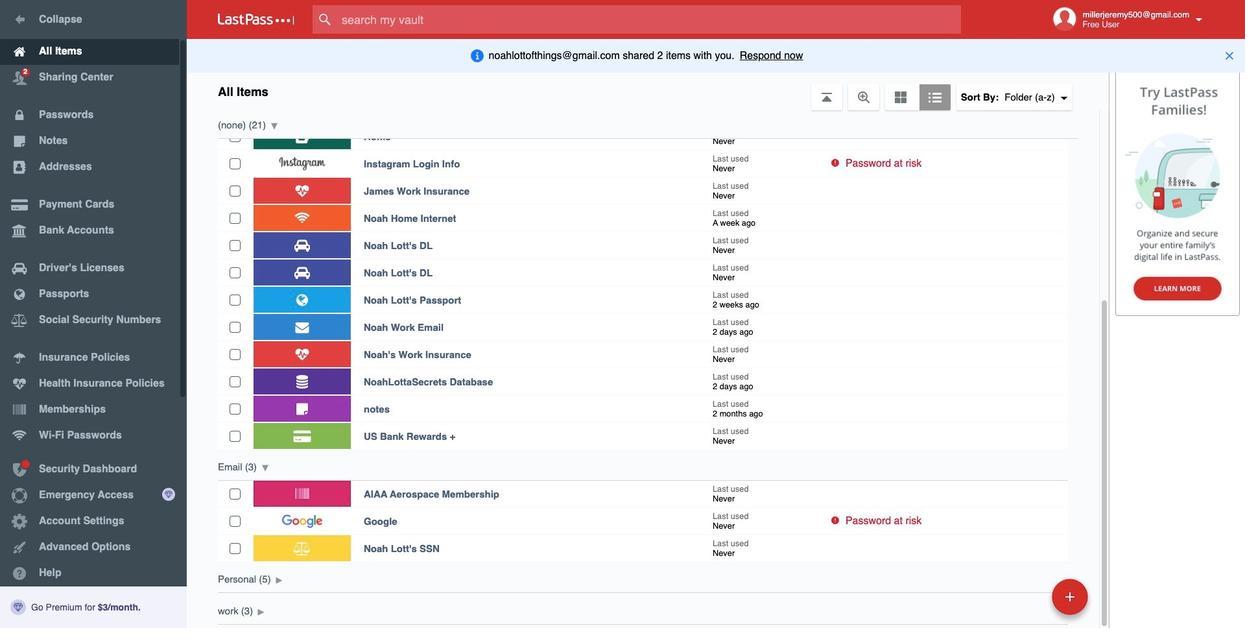 Task type: locate. For each thing, give the bounding box(es) containing it.
vault options navigation
[[187, 71, 1109, 110]]

main navigation navigation
[[0, 0, 187, 628]]

new item navigation
[[963, 575, 1096, 628]]



Task type: describe. For each thing, give the bounding box(es) containing it.
lastpass image
[[218, 14, 295, 25]]

search my vault text field
[[313, 5, 987, 34]]

new item element
[[963, 578, 1093, 615]]

Search search field
[[313, 5, 987, 34]]



Task type: vqa. For each thing, say whether or not it's contained in the screenshot.
LastPass image at the left top of page
yes



